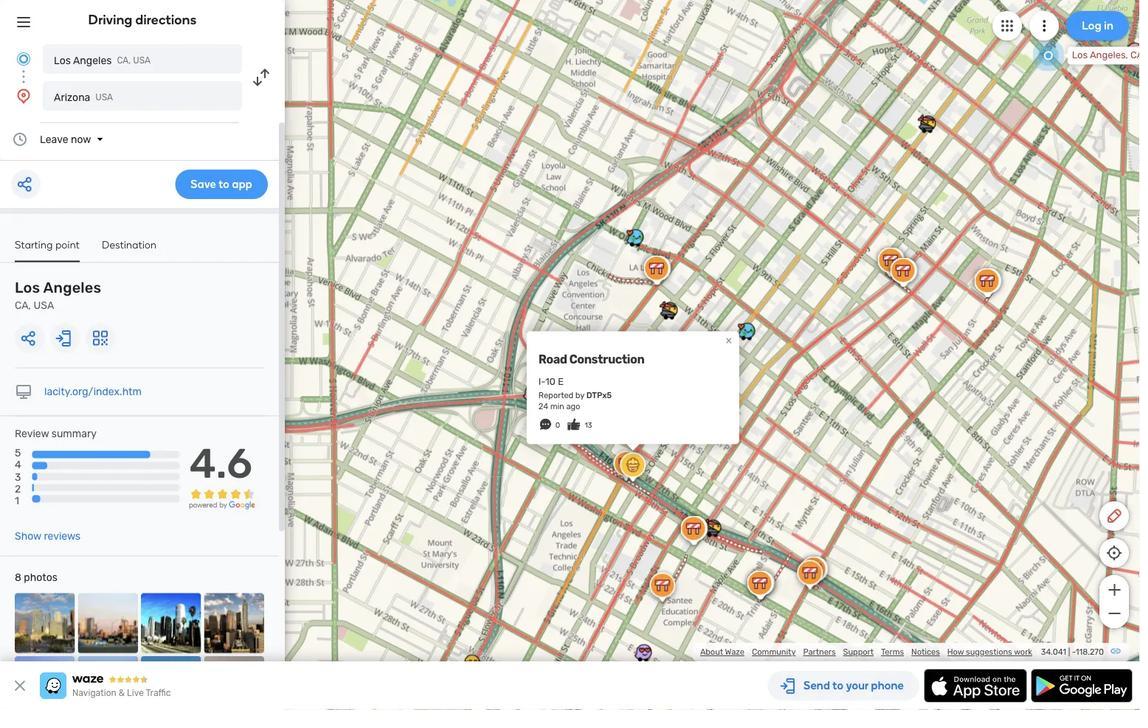 Task type: locate. For each thing, give the bounding box(es) containing it.
terms
[[881, 648, 904, 658]]

lacity.org/index.htm
[[44, 386, 142, 398]]

los up "arizona" in the top of the page
[[54, 54, 71, 66]]

about
[[700, 648, 723, 658]]

ago
[[566, 402, 580, 412]]

review
[[15, 428, 49, 440]]

8
[[15, 572, 21, 584]]

how
[[948, 648, 964, 658]]

notices
[[912, 648, 940, 658]]

angeles
[[73, 54, 112, 66], [43, 279, 101, 297]]

clock image
[[11, 131, 29, 148]]

destination button
[[102, 238, 157, 261]]

community
[[752, 648, 796, 658]]

navigation & live traffic
[[72, 689, 171, 699]]

suggestions
[[966, 648, 1012, 658]]

1 horizontal spatial ca,
[[117, 55, 131, 66]]

los
[[1072, 50, 1088, 61], [54, 54, 71, 66], [15, 279, 40, 297]]

image 4 of los angeles, los angeles image
[[204, 594, 264, 654]]

los down starting point button
[[15, 279, 40, 297]]

driving directions
[[88, 12, 197, 28]]

los angeles ca, usa down the 'driving'
[[54, 54, 151, 66]]

1 vertical spatial ca,
[[15, 300, 31, 312]]

now
[[71, 133, 91, 145]]

arizona
[[54, 91, 90, 103]]

34.041
[[1041, 648, 1067, 658]]

usa down driving directions
[[133, 55, 151, 66]]

1 vertical spatial angeles
[[43, 279, 101, 297]]

reported
[[539, 391, 574, 401]]

1
[[15, 495, 19, 507]]

4
[[15, 459, 21, 471]]

× link
[[722, 334, 736, 348]]

by
[[576, 391, 585, 401]]

usa inside arizona usa
[[95, 92, 113, 103]]

usa right "arizona" in the top of the page
[[95, 92, 113, 103]]

image 5 of los angeles, los angeles image
[[15, 657, 75, 711]]

0 vertical spatial angeles
[[73, 54, 112, 66]]

&
[[119, 689, 125, 699]]

angeles inside los angeles ca, usa
[[43, 279, 101, 297]]

construction
[[569, 353, 645, 367]]

5
[[15, 447, 21, 460]]

starting point
[[15, 238, 80, 251]]

los left "angeles,"
[[1072, 50, 1088, 61]]

point
[[56, 238, 80, 251]]

about waze link
[[700, 648, 745, 658]]

1 vertical spatial los angeles ca, usa
[[15, 279, 101, 312]]

2 vertical spatial usa
[[34, 300, 54, 312]]

support link
[[843, 648, 874, 658]]

work
[[1014, 648, 1033, 658]]

usa down starting point button
[[34, 300, 54, 312]]

|
[[1069, 648, 1070, 658]]

0 horizontal spatial usa
[[34, 300, 54, 312]]

0 horizontal spatial los
[[15, 279, 40, 297]]

angeles up arizona usa
[[73, 54, 112, 66]]

angeles down point
[[43, 279, 101, 297]]

road construction
[[539, 353, 645, 367]]

traffic
[[146, 689, 171, 699]]

los angeles ca, usa
[[54, 54, 151, 66], [15, 279, 101, 312]]

image 1 of los angeles, los angeles image
[[15, 594, 75, 654]]

usa
[[133, 55, 151, 66], [95, 92, 113, 103], [34, 300, 54, 312]]

ca, down starting point button
[[15, 300, 31, 312]]

review summary
[[15, 428, 97, 440]]

1 vertical spatial usa
[[95, 92, 113, 103]]

lacity.org/index.htm link
[[44, 386, 142, 398]]

1 horizontal spatial los
[[54, 54, 71, 66]]

terms link
[[881, 648, 904, 658]]

reviews
[[44, 531, 81, 543]]

image 2 of los angeles, los angeles image
[[78, 594, 138, 654]]

image 6 of los angeles, los angeles image
[[78, 657, 138, 711]]

118.270
[[1076, 648, 1104, 658]]

1 horizontal spatial usa
[[95, 92, 113, 103]]

5 4 3 2 1
[[15, 447, 21, 507]]

2
[[15, 483, 21, 495]]

ca, down the 'driving'
[[117, 55, 131, 66]]

los angeles ca, usa down starting point button
[[15, 279, 101, 312]]

waze
[[725, 648, 745, 658]]

image 7 of los angeles, los angeles image
[[141, 657, 201, 711]]

community link
[[752, 648, 796, 658]]

ca,
[[117, 55, 131, 66], [15, 300, 31, 312]]

0 vertical spatial usa
[[133, 55, 151, 66]]

min
[[550, 402, 564, 412]]

pencil image
[[1106, 508, 1123, 526]]



Task type: vqa. For each thing, say whether or not it's contained in the screenshot.
the leftmost OR,
no



Task type: describe. For each thing, give the bounding box(es) containing it.
34.041 | -118.270
[[1041, 648, 1104, 658]]

8 photos
[[15, 572, 57, 584]]

4.6
[[189, 439, 253, 488]]

×
[[726, 334, 732, 348]]

i-
[[539, 377, 545, 388]]

2 horizontal spatial los
[[1072, 50, 1088, 61]]

photos
[[24, 572, 57, 584]]

24
[[539, 402, 548, 412]]

road
[[539, 353, 567, 367]]

current location image
[[15, 50, 32, 68]]

show reviews
[[15, 531, 81, 543]]

about waze community partners support terms notices how suggestions work
[[700, 648, 1033, 658]]

-
[[1072, 648, 1076, 658]]

0 vertical spatial ca,
[[117, 55, 131, 66]]

i-10 e reported by dtpx5 24 min ago
[[539, 377, 612, 412]]

navigation
[[72, 689, 117, 699]]

driving
[[88, 12, 132, 28]]

link image
[[1110, 646, 1122, 658]]

summary
[[52, 428, 97, 440]]

destination
[[102, 238, 157, 251]]

leave
[[40, 133, 68, 145]]

leave now
[[40, 133, 91, 145]]

live
[[127, 689, 144, 699]]

los inside los angeles ca, usa
[[15, 279, 40, 297]]

zoom out image
[[1105, 605, 1124, 623]]

13
[[585, 421, 592, 430]]

partners link
[[803, 648, 836, 658]]

angeles,
[[1090, 50, 1128, 61]]

show
[[15, 531, 41, 543]]

ca
[[1131, 50, 1140, 61]]

how suggestions work link
[[948, 648, 1033, 658]]

e
[[558, 377, 564, 388]]

location image
[[15, 87, 32, 105]]

10
[[545, 377, 556, 388]]

partners
[[803, 648, 836, 658]]

image 3 of los angeles, los angeles image
[[141, 594, 201, 654]]

3
[[15, 471, 21, 483]]

support
[[843, 648, 874, 658]]

0 horizontal spatial ca,
[[15, 300, 31, 312]]

0 vertical spatial los angeles ca, usa
[[54, 54, 151, 66]]

0
[[556, 421, 560, 430]]

directions
[[135, 12, 197, 28]]

notices link
[[912, 648, 940, 658]]

starting point button
[[15, 238, 80, 262]]

zoom in image
[[1105, 582, 1124, 599]]

2 horizontal spatial usa
[[133, 55, 151, 66]]

image 8 of los angeles, los angeles image
[[204, 657, 264, 711]]

los angeles, ca
[[1072, 50, 1140, 61]]

computer image
[[15, 383, 32, 401]]

arizona usa
[[54, 91, 113, 103]]

dtpx5
[[587, 391, 612, 401]]

x image
[[11, 678, 29, 695]]

starting
[[15, 238, 53, 251]]



